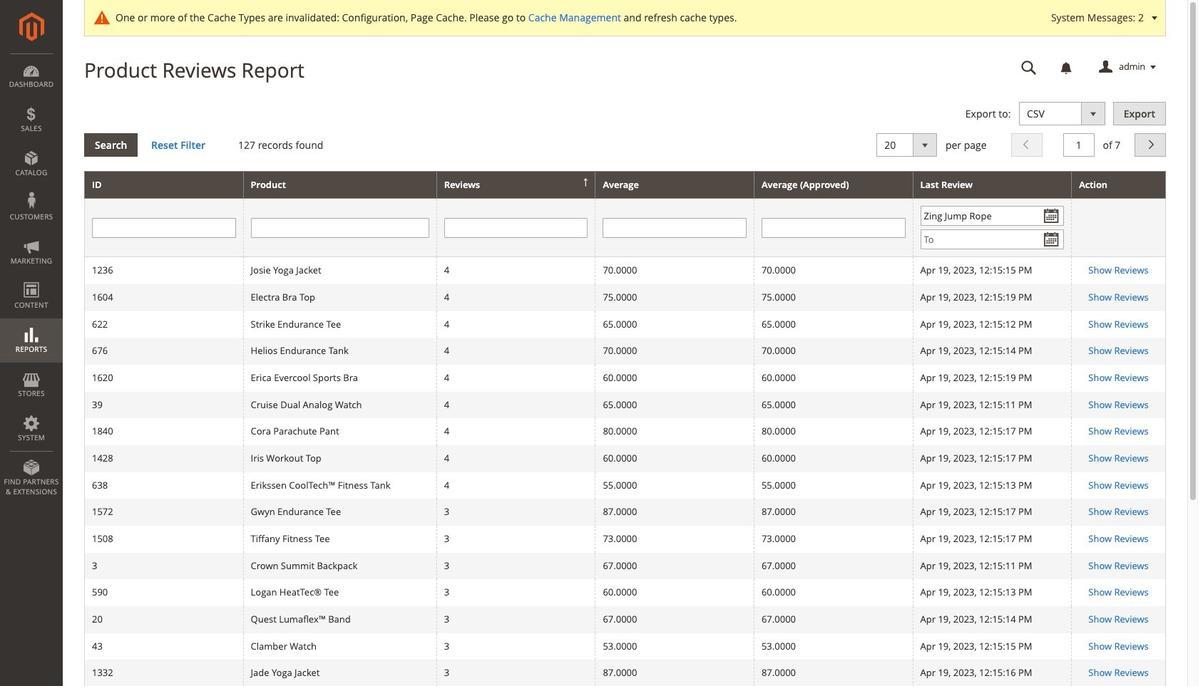 Task type: describe. For each thing, give the bounding box(es) containing it.
From text field
[[921, 206, 1064, 226]]



Task type: locate. For each thing, give the bounding box(es) containing it.
magento admin panel image
[[19, 12, 44, 41]]

None text field
[[1012, 55, 1047, 80], [92, 218, 236, 238], [251, 218, 429, 238], [603, 218, 747, 238], [762, 218, 906, 238], [1012, 55, 1047, 80], [92, 218, 236, 238], [251, 218, 429, 238], [603, 218, 747, 238], [762, 218, 906, 238]]

None text field
[[1064, 133, 1095, 157], [444, 218, 588, 238], [1064, 133, 1095, 157], [444, 218, 588, 238]]

menu bar
[[0, 54, 63, 504]]

To text field
[[921, 230, 1064, 250]]



Task type: vqa. For each thing, say whether or not it's contained in the screenshot.
From 'text box' at the top of page
yes



